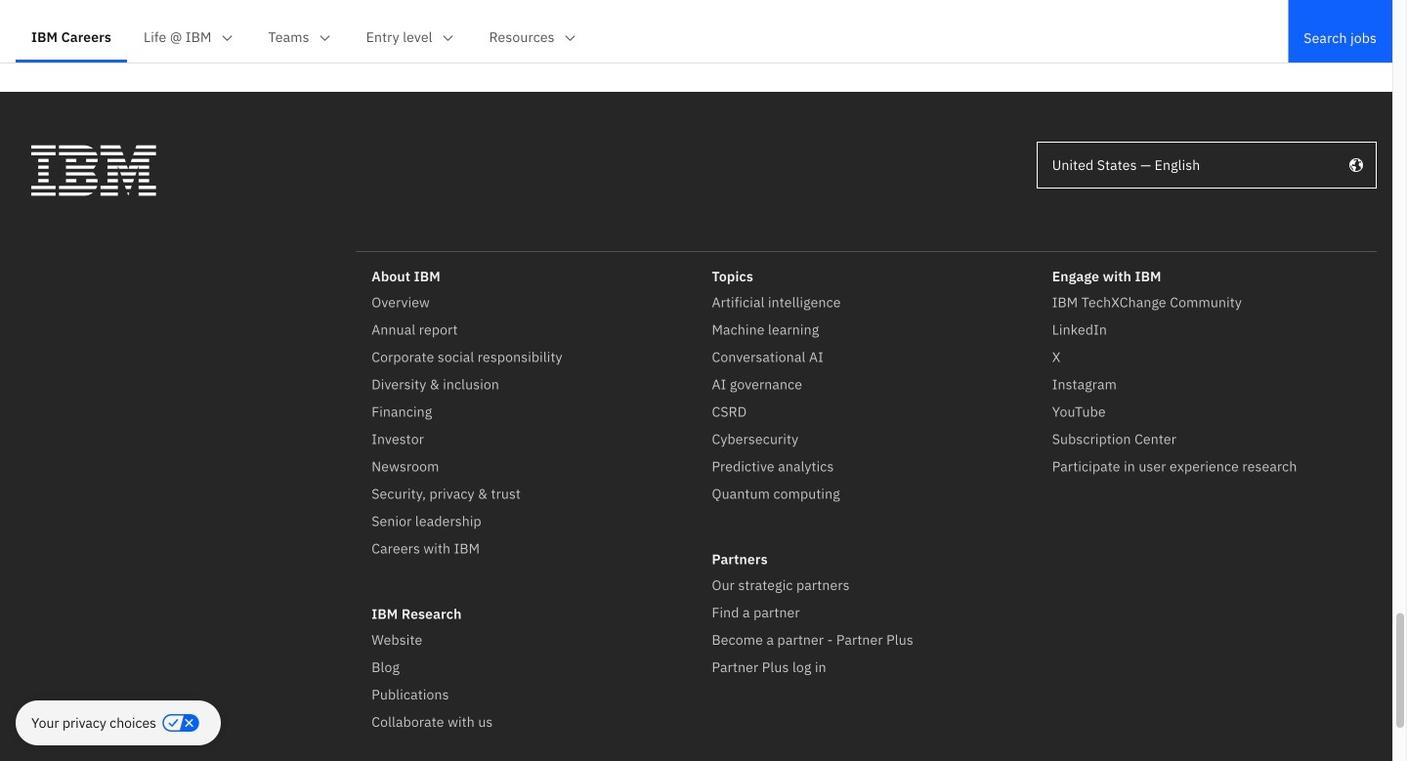 Task type: vqa. For each thing, say whether or not it's contained in the screenshot.
Your privacy choices element
yes



Task type: locate. For each thing, give the bounding box(es) containing it.
your privacy choices element
[[31, 713, 156, 734]]



